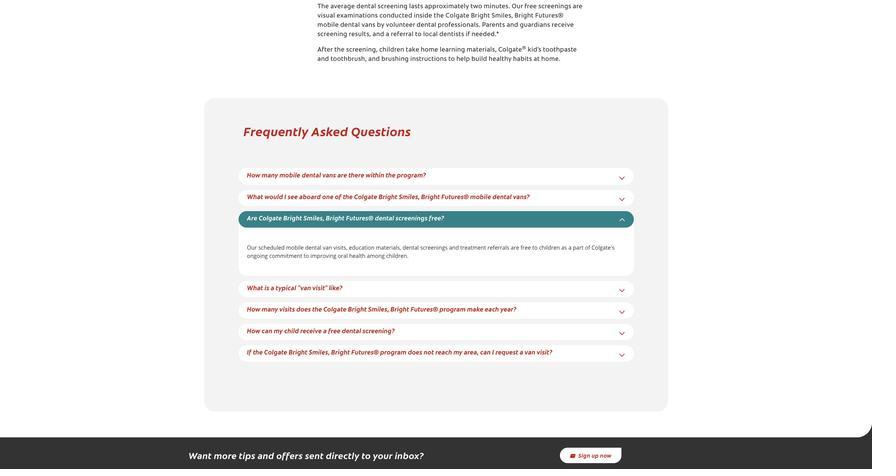Task type: vqa. For each thing, say whether or not it's contained in the screenshot.
THE ® within our fleet of colgate bright smiles, bright futures ®
no



Task type: locate. For each thing, give the bounding box(es) containing it.
our right "minutes."
[[512, 4, 523, 10]]

smiles, down "minutes."
[[492, 13, 514, 19]]

i left see in the top of the page
[[285, 192, 287, 201]]

2 vertical spatial free
[[329, 326, 341, 335]]

reach
[[436, 348, 453, 356]]

2 how from the top
[[247, 305, 261, 313]]

0 vertical spatial materials,
[[467, 47, 497, 53]]

vans inside the average dental screening lasts approximately two minutes. our free screenings are visual examinations conducted inside the colgate bright smiles, bright futures® mobile dental vans by volunteer dental professionals. parents and guardians receive screening results, and a referral to local dentists if needed.*
[[362, 22, 376, 28]]

futures®
[[536, 13, 564, 19], [442, 192, 469, 201], [346, 214, 374, 222], [411, 305, 438, 313], [352, 348, 379, 356]]

materials, up build
[[467, 47, 497, 53]]

0 horizontal spatial our
[[247, 244, 257, 251]]

mobile inside our scheduled mobile dental van visits, education materials, dental screenings and treatment referrals are free to children as a part of colgate's ongoing commitment to improving oral health among children.
[[286, 244, 304, 251]]

0 horizontal spatial can
[[262, 326, 273, 335]]

1 horizontal spatial program
[[440, 305, 466, 313]]

referral
[[391, 32, 414, 38]]

colgate inside after the screening, children take home learning materials, colgate ® kid's toothpaste and toothbrush, and brushing instructions to help build healthy habits at home.
[[499, 47, 523, 53]]

screening up after
[[318, 32, 348, 38]]

van left visit?
[[525, 348, 536, 356]]

van
[[323, 244, 332, 251], [525, 348, 536, 356]]

1 vertical spatial receive
[[301, 326, 322, 335]]

a right the request
[[520, 348, 524, 356]]

1 horizontal spatial our
[[512, 4, 523, 10]]

1 vertical spatial materials,
[[376, 244, 401, 251]]

van up improving
[[323, 244, 332, 251]]

0 vertical spatial what
[[247, 192, 263, 201]]

what would i see aboard one of the colgate bright smiles, bright futures® mobile dental vans?
[[247, 192, 530, 201]]

a left referral
[[386, 32, 390, 38]]

futures® inside the average dental screening lasts approximately two minutes. our free screenings are visual examinations conducted inside the colgate bright smiles, bright futures® mobile dental vans by volunteer dental professionals. parents and guardians receive screening results, and a referral to local dentists if needed.*
[[536, 13, 564, 19]]

smiles,
[[492, 13, 514, 19], [399, 192, 420, 201], [304, 214, 325, 222], [368, 305, 389, 313], [309, 348, 330, 356]]

program
[[440, 305, 466, 313], [381, 348, 407, 356]]

my
[[274, 326, 283, 335], [454, 348, 463, 356]]

oral
[[338, 252, 348, 260]]

and right parents
[[507, 22, 519, 28]]

materials,
[[467, 47, 497, 53], [376, 244, 401, 251]]

smiles, down program?
[[399, 192, 420, 201]]

0 vertical spatial free
[[525, 4, 537, 10]]

materials, up children.
[[376, 244, 401, 251]]

the down the approximately
[[434, 13, 444, 19]]

local
[[424, 32, 438, 38]]

kid's
[[528, 47, 542, 53]]

0 horizontal spatial are
[[338, 171, 347, 179]]

can
[[262, 326, 273, 335], [481, 348, 491, 356]]

is
[[265, 283, 270, 292]]

toothpaste
[[543, 47, 577, 53]]

0 vertical spatial children
[[380, 47, 405, 53]]

program left make
[[440, 305, 466, 313]]

not
[[424, 348, 434, 356]]

to down learning
[[449, 56, 455, 63]]

0 vertical spatial my
[[274, 326, 283, 335]]

0 vertical spatial receive
[[552, 22, 574, 28]]

children inside our scheduled mobile dental van visits, education materials, dental screenings and treatment referrals are free to children as a part of colgate's ongoing commitment to improving oral health among children.
[[540, 244, 560, 251]]

children left as
[[540, 244, 560, 251]]

program?
[[397, 171, 426, 179]]

materials, inside after the screening, children take home learning materials, colgate ® kid's toothpaste and toothbrush, and brushing instructions to help build healthy habits at home.
[[467, 47, 497, 53]]

to left your
[[362, 449, 371, 462]]

1 horizontal spatial can
[[481, 348, 491, 356]]

what for what is a typical "van visit" like?
[[247, 283, 263, 292]]

2 what from the top
[[247, 283, 263, 292]]

many up would
[[262, 171, 278, 179]]

of
[[335, 192, 342, 201], [585, 244, 591, 251]]

colgate up the "healthy"
[[499, 47, 523, 53]]

0 horizontal spatial of
[[335, 192, 342, 201]]

by
[[377, 22, 385, 28]]

build
[[472, 56, 488, 63]]

2 vertical spatial screenings
[[421, 244, 448, 251]]

vans
[[362, 22, 376, 28], [323, 171, 336, 179]]

materials, for colgate
[[467, 47, 497, 53]]

my left area,
[[454, 348, 463, 356]]

0 vertical spatial does
[[297, 305, 311, 313]]

0 horizontal spatial screening
[[318, 32, 348, 38]]

my left 'child'
[[274, 326, 283, 335]]

screenings up guardians
[[539, 4, 572, 10]]

area,
[[464, 348, 479, 356]]

1 vertical spatial program
[[381, 348, 407, 356]]

are inside our scheduled mobile dental van visits, education materials, dental screenings and treatment referrals are free to children as a part of colgate's ongoing commitment to improving oral health among children.
[[511, 244, 520, 251]]

our up ongoing
[[247, 244, 257, 251]]

visual
[[318, 13, 335, 19]]

1 horizontal spatial materials,
[[467, 47, 497, 53]]

many for mobile
[[262, 171, 278, 179]]

1 horizontal spatial van
[[525, 348, 536, 356]]

of right one
[[335, 192, 342, 201]]

1 vertical spatial children
[[540, 244, 560, 251]]

1 horizontal spatial vans
[[362, 22, 376, 28]]

can right area,
[[481, 348, 491, 356]]

bright
[[471, 13, 490, 19], [515, 13, 534, 19], [379, 192, 398, 201], [422, 192, 440, 201], [284, 214, 302, 222], [326, 214, 345, 222], [348, 305, 367, 313], [391, 305, 410, 313], [289, 348, 308, 356], [332, 348, 350, 356]]

are
[[573, 4, 583, 10], [338, 171, 347, 179], [511, 244, 520, 251]]

professionals.
[[438, 22, 481, 28]]

can left 'child'
[[262, 326, 273, 335]]

1 many from the top
[[262, 171, 278, 179]]

improving
[[311, 252, 337, 260]]

inside
[[414, 13, 433, 19]]

what left would
[[247, 192, 263, 201]]

0 vertical spatial how
[[247, 171, 261, 179]]

and inside our scheduled mobile dental van visits, education materials, dental screenings and treatment referrals are free to children as a part of colgate's ongoing commitment to improving oral health among children.
[[449, 244, 459, 251]]

dental down inside
[[417, 22, 437, 28]]

receive right 'child'
[[301, 326, 322, 335]]

1 vertical spatial free
[[521, 244, 531, 251]]

screening up conducted
[[378, 4, 408, 10]]

0 vertical spatial can
[[262, 326, 273, 335]]

free inside the average dental screening lasts approximately two minutes. our free screenings are visual examinations conducted inside the colgate bright smiles, bright futures® mobile dental vans by volunteer dental professionals. parents and guardians receive screening results, and a referral to local dentists if needed.*
[[525, 4, 537, 10]]

of inside our scheduled mobile dental van visits, education materials, dental screenings and treatment referrals are free to children as a part of colgate's ongoing commitment to improving oral health among children.
[[585, 244, 591, 251]]

1 horizontal spatial screening
[[378, 4, 408, 10]]

many left visits at the left bottom of the page
[[262, 305, 278, 313]]

®
[[523, 46, 527, 50]]

1 vertical spatial how
[[247, 305, 261, 313]]

does
[[297, 305, 311, 313], [408, 348, 423, 356]]

smiles, down how can my child receive a free dental screening? button
[[309, 348, 330, 356]]

our
[[512, 4, 523, 10], [247, 244, 257, 251]]

now
[[601, 452, 612, 459]]

the inside after the screening, children take home learning materials, colgate ® kid's toothpaste and toothbrush, and brushing instructions to help build healthy habits at home.
[[335, 47, 345, 53]]

within
[[366, 171, 385, 179]]

what
[[247, 192, 263, 201], [247, 283, 263, 292]]

make
[[468, 305, 484, 313]]

help
[[457, 56, 470, 63]]

0 horizontal spatial receive
[[301, 326, 322, 335]]

a right as
[[569, 244, 572, 251]]

if the colgate bright smiles, bright futures® program does not reach my area, can i request a van visit? button
[[247, 348, 553, 356]]

2 vertical spatial how
[[247, 326, 261, 335]]

offers
[[277, 449, 303, 462]]

0 vertical spatial program
[[440, 305, 466, 313]]

screenings left 'free?'
[[396, 214, 428, 222]]

brushing
[[382, 56, 409, 63]]

van inside our scheduled mobile dental van visits, education materials, dental screenings and treatment referrals are free to children as a part of colgate's ongoing commitment to improving oral health among children.
[[323, 244, 332, 251]]

0 horizontal spatial van
[[323, 244, 332, 251]]

colgate right are
[[259, 214, 282, 222]]

the
[[434, 13, 444, 19], [335, 47, 345, 53], [386, 171, 396, 179], [343, 192, 353, 201], [313, 305, 322, 313], [253, 348, 263, 356]]

does right visits at the left bottom of the page
[[297, 305, 311, 313]]

dental up the examinations
[[357, 4, 376, 10]]

1 vertical spatial does
[[408, 348, 423, 356]]

our inside our scheduled mobile dental van visits, education materials, dental screenings and treatment referrals are free to children as a part of colgate's ongoing commitment to improving oral health among children.
[[247, 244, 257, 251]]

among
[[367, 252, 385, 260]]

of right 'part'
[[585, 244, 591, 251]]

and
[[507, 22, 519, 28], [373, 32, 385, 38], [318, 56, 329, 63], [369, 56, 380, 63], [449, 244, 459, 251], [258, 449, 274, 462]]

0 vertical spatial are
[[573, 4, 583, 10]]

dental left vans?
[[493, 192, 512, 201]]

1 what from the top
[[247, 192, 263, 201]]

want more tips and offers sent directly to your inbox?
[[189, 449, 424, 462]]

1 vertical spatial of
[[585, 244, 591, 251]]

i left the request
[[493, 348, 495, 356]]

and down screening,
[[369, 56, 380, 63]]

1 vertical spatial van
[[525, 348, 536, 356]]

receive up toothpaste
[[552, 22, 574, 28]]

0 horizontal spatial i
[[285, 192, 287, 201]]

0 vertical spatial van
[[323, 244, 332, 251]]

2 horizontal spatial are
[[573, 4, 583, 10]]

home.
[[542, 56, 561, 63]]

how can my child receive a free dental screening? button
[[247, 326, 395, 335]]

1 how from the top
[[247, 171, 261, 179]]

3 how from the top
[[247, 326, 261, 335]]

1 vertical spatial our
[[247, 244, 257, 251]]

0 horizontal spatial my
[[274, 326, 283, 335]]

0 vertical spatial screenings
[[539, 4, 572, 10]]

the average dental screening lasts approximately two minutes. our free screenings are visual examinations conducted inside the colgate bright smiles, bright futures® mobile dental vans by volunteer dental professionals. parents and guardians receive screening results, and a referral to local dentists if needed.*
[[318, 4, 583, 38]]

1 vertical spatial many
[[262, 305, 278, 313]]

0 vertical spatial many
[[262, 171, 278, 179]]

healthy
[[489, 56, 512, 63]]

to
[[416, 32, 422, 38], [449, 56, 455, 63], [533, 244, 538, 251], [304, 252, 309, 260], [362, 449, 371, 462]]

health
[[350, 252, 366, 260]]

0 vertical spatial vans
[[362, 22, 376, 28]]

the right within
[[386, 171, 396, 179]]

screenings
[[539, 4, 572, 10], [396, 214, 428, 222], [421, 244, 448, 251]]

to left as
[[533, 244, 538, 251]]

0 vertical spatial our
[[512, 4, 523, 10]]

results,
[[349, 32, 371, 38]]

1 vertical spatial my
[[454, 348, 463, 356]]

does left not on the left bottom of the page
[[408, 348, 423, 356]]

vans left 'by'
[[362, 22, 376, 28]]

children inside after the screening, children take home learning materials, colgate ® kid's toothpaste and toothbrush, and brushing instructions to help build healthy habits at home.
[[380, 47, 405, 53]]

free inside our scheduled mobile dental van visits, education materials, dental screenings and treatment referrals are free to children as a part of colgate's ongoing commitment to improving oral health among children.
[[521, 244, 531, 251]]

the right if
[[253, 348, 263, 356]]

receive inside the average dental screening lasts approximately two minutes. our free screenings are visual examinations conducted inside the colgate bright smiles, bright futures® mobile dental vans by volunteer dental professionals. parents and guardians receive screening results, and a referral to local dentists if needed.*
[[552, 22, 574, 28]]

mobile
[[318, 22, 339, 28], [280, 171, 301, 179], [471, 192, 491, 201], [286, 244, 304, 251]]

dental up improving
[[305, 244, 322, 251]]

asked
[[312, 122, 348, 140]]

1 vertical spatial screenings
[[396, 214, 428, 222]]

to left local
[[416, 32, 422, 38]]

what left 'is'
[[247, 283, 263, 292]]

how for how many mobile dental vans are there within the program?
[[247, 171, 261, 179]]

sign
[[579, 452, 591, 459]]

program down screening?
[[381, 348, 407, 356]]

0 horizontal spatial children
[[380, 47, 405, 53]]

the up toothbrush, on the left top of the page
[[335, 47, 345, 53]]

a right 'child'
[[324, 326, 327, 335]]

average
[[331, 4, 355, 10]]

what would i see aboard one of the colgate bright smiles, bright futures® mobile dental vans? button
[[247, 192, 530, 201]]

0 horizontal spatial materials,
[[376, 244, 401, 251]]

1 horizontal spatial of
[[585, 244, 591, 251]]

dental
[[357, 4, 376, 10], [341, 22, 360, 28], [417, 22, 437, 28], [302, 171, 321, 179], [493, 192, 512, 201], [375, 214, 394, 222], [305, 244, 322, 251], [403, 244, 419, 251], [342, 326, 361, 335]]

vans up one
[[323, 171, 336, 179]]

0 horizontal spatial program
[[381, 348, 407, 356]]

parents
[[482, 22, 506, 28]]

free?
[[429, 214, 445, 222]]

referrals
[[488, 244, 510, 251]]

commitment
[[269, 252, 303, 260]]

2 vertical spatial are
[[511, 244, 520, 251]]

colgate down there
[[354, 192, 378, 201]]

2 many from the top
[[262, 305, 278, 313]]

0 horizontal spatial vans
[[323, 171, 336, 179]]

and left treatment at the bottom right of the page
[[449, 244, 459, 251]]

1 vertical spatial i
[[493, 348, 495, 356]]

1 vertical spatial what
[[247, 283, 263, 292]]

children up brushing
[[380, 47, 405, 53]]

materials, inside our scheduled mobile dental van visits, education materials, dental screenings and treatment referrals are free to children as a part of colgate's ongoing commitment to improving oral health among children.
[[376, 244, 401, 251]]

are colgate bright smiles, bright futures® dental screenings free? button
[[247, 214, 445, 222]]

1 horizontal spatial children
[[540, 244, 560, 251]]

colgate up professionals.
[[446, 13, 470, 19]]

typical
[[276, 283, 297, 292]]

screenings down 'free?'
[[421, 244, 448, 251]]

1 horizontal spatial are
[[511, 244, 520, 251]]

1 horizontal spatial does
[[408, 348, 423, 356]]

dental up children.
[[403, 244, 419, 251]]

1 horizontal spatial receive
[[552, 22, 574, 28]]

colgate
[[446, 13, 470, 19], [499, 47, 523, 53], [354, 192, 378, 201], [259, 214, 282, 222], [324, 305, 347, 313], [264, 348, 288, 356]]

the down visit"
[[313, 305, 322, 313]]

i
[[285, 192, 287, 201], [493, 348, 495, 356]]

after
[[318, 47, 333, 53]]

and down after
[[318, 56, 329, 63]]



Task type: describe. For each thing, give the bounding box(es) containing it.
dental left screening?
[[342, 326, 361, 335]]

how many visits does the colgate bright smiles, bright futures® program make each year? button
[[247, 305, 517, 313]]

screening?
[[363, 326, 395, 335]]

what is a typical "van visit" like?
[[247, 283, 343, 292]]

colgate right if
[[264, 348, 288, 356]]

the inside the average dental screening lasts approximately two minutes. our free screenings are visual examinations conducted inside the colgate bright smiles, bright futures® mobile dental vans by volunteer dental professionals. parents and guardians receive screening results, and a referral to local dentists if needed.*
[[434, 13, 444, 19]]

1 vertical spatial are
[[338, 171, 347, 179]]

questions
[[351, 122, 411, 140]]

vans?
[[514, 192, 530, 201]]

our inside the average dental screening lasts approximately two minutes. our free screenings are visual examinations conducted inside the colgate bright smiles, bright futures® mobile dental vans by volunteer dental professionals. parents and guardians receive screening results, and a referral to local dentists if needed.*
[[512, 4, 523, 10]]

volunteer
[[386, 22, 415, 28]]

minutes.
[[484, 4, 511, 10]]

if
[[247, 348, 252, 356]]

and right tips
[[258, 449, 274, 462]]

ongoing
[[247, 252, 268, 260]]

smiles, down aboard
[[304, 214, 325, 222]]

year?
[[501, 305, 517, 313]]

how many visits does the colgate bright smiles, bright futures® program make each year?
[[247, 305, 517, 313]]

our scheduled mobile dental van visits, education materials, dental screenings and treatment referrals are free to children as a part of colgate's ongoing commitment to improving oral health among children.
[[247, 244, 615, 260]]

how many mobile dental vans are there within the program?
[[247, 171, 426, 179]]

children.
[[387, 252, 409, 260]]

treatment
[[461, 244, 487, 251]]

a inside our scheduled mobile dental van visits, education materials, dental screenings and treatment referrals are free to children as a part of colgate's ongoing commitment to improving oral health among children.
[[569, 244, 572, 251]]

if the colgate bright smiles, bright futures® program does not reach my area, can i request a van visit?
[[247, 348, 553, 356]]

education
[[349, 244, 375, 251]]

toothbrush,
[[331, 56, 367, 63]]

screenings inside our scheduled mobile dental van visits, education materials, dental screenings and treatment referrals are free to children as a part of colgate's ongoing commitment to improving oral health among children.
[[421, 244, 448, 251]]

scheduled
[[259, 244, 285, 251]]

more
[[214, 449, 237, 462]]

materials, for dental
[[376, 244, 401, 251]]

one
[[323, 192, 334, 201]]

instructions
[[411, 56, 447, 63]]

many for visits
[[262, 305, 278, 313]]

sign up now link
[[560, 448, 622, 463]]

dental down the examinations
[[341, 22, 360, 28]]

part
[[573, 244, 584, 251]]

inbox?
[[395, 449, 424, 462]]

take
[[406, 47, 420, 53]]

what for what would i see aboard one of the colgate bright smiles, bright futures® mobile dental vans?
[[247, 192, 263, 201]]

at
[[534, 56, 540, 63]]

a inside the average dental screening lasts approximately two minutes. our free screenings are visual examinations conducted inside the colgate bright smiles, bright futures® mobile dental vans by volunteer dental professionals. parents and guardians receive screening results, and a referral to local dentists if needed.*
[[386, 32, 390, 38]]

frequently
[[244, 122, 309, 140]]

0 vertical spatial i
[[285, 192, 287, 201]]

examinations
[[337, 13, 378, 19]]

after the screening, children take home learning materials, colgate ® kid's toothpaste and toothbrush, and brushing instructions to help build healthy habits at home.
[[318, 46, 577, 63]]

directly
[[326, 449, 360, 462]]

visit"
[[313, 283, 328, 292]]

the
[[318, 4, 329, 10]]

1 horizontal spatial i
[[493, 348, 495, 356]]

the right one
[[343, 192, 353, 201]]

to inside the average dental screening lasts approximately two minutes. our free screenings are visual examinations conducted inside the colgate bright smiles, bright futures® mobile dental vans by volunteer dental professionals. parents and guardians receive screening results, and a referral to local dentists if needed.*
[[416, 32, 422, 38]]

1 vertical spatial vans
[[323, 171, 336, 179]]

1 horizontal spatial my
[[454, 348, 463, 356]]

0 vertical spatial of
[[335, 192, 342, 201]]

are inside the average dental screening lasts approximately two minutes. our free screenings are visual examinations conducted inside the colgate bright smiles, bright futures® mobile dental vans by volunteer dental professionals. parents and guardians receive screening results, and a referral to local dentists if needed.*
[[573, 4, 583, 10]]

"van
[[298, 283, 311, 292]]

aboard
[[299, 192, 321, 201]]

to left improving
[[304, 252, 309, 260]]

dentists
[[440, 32, 465, 38]]

rounded corner image
[[858, 422, 873, 438]]

0 vertical spatial screening
[[378, 4, 408, 10]]

how for how many visits does the colgate bright smiles, bright futures® program make each year?
[[247, 305, 261, 313]]

dental up aboard
[[302, 171, 321, 179]]

each
[[485, 305, 499, 313]]

visits
[[280, 305, 295, 313]]

a right 'is'
[[271, 283, 275, 292]]

colgate's
[[592, 244, 615, 251]]

1 vertical spatial screening
[[318, 32, 348, 38]]

are
[[247, 214, 258, 222]]

how can my child receive a free dental screening?
[[247, 326, 395, 335]]

if
[[466, 32, 470, 38]]

how many mobile dental vans are there within the program? button
[[247, 171, 426, 179]]

what is a typical "van visit" like? button
[[247, 283, 343, 292]]

like?
[[329, 283, 343, 292]]

request
[[496, 348, 519, 356]]

visit?
[[537, 348, 553, 356]]

two
[[471, 4, 483, 10]]

see
[[288, 192, 298, 201]]

colgate down like?
[[324, 305, 347, 313]]

0 horizontal spatial does
[[297, 305, 311, 313]]

sign up now
[[579, 452, 612, 459]]

screenings inside the average dental screening lasts approximately two minutes. our free screenings are visual examinations conducted inside the colgate bright smiles, bright futures® mobile dental vans by volunteer dental professionals. parents and guardians receive screening results, and a referral to local dentists if needed.*
[[539, 4, 572, 10]]

want
[[189, 449, 212, 462]]

needed.*
[[472, 32, 500, 38]]

1 vertical spatial can
[[481, 348, 491, 356]]

conducted
[[380, 13, 413, 19]]

to inside after the screening, children take home learning materials, colgate ® kid's toothpaste and toothbrush, and brushing instructions to help build healthy habits at home.
[[449, 56, 455, 63]]

lasts
[[410, 4, 424, 10]]

colgate inside the average dental screening lasts approximately two minutes. our free screenings are visual examinations conducted inside the colgate bright smiles, bright futures® mobile dental vans by volunteer dental professionals. parents and guardians receive screening results, and a referral to local dentists if needed.*
[[446, 13, 470, 19]]

dental down 'what would i see aboard one of the colgate bright smiles, bright futures® mobile dental vans?' button
[[375, 214, 394, 222]]

habits
[[514, 56, 533, 63]]

would
[[265, 192, 283, 201]]

up
[[592, 452, 599, 459]]

and down 'by'
[[373, 32, 385, 38]]

frequently asked questions
[[244, 122, 411, 140]]

approximately
[[425, 4, 469, 10]]

learning
[[440, 47, 466, 53]]

home
[[421, 47, 439, 53]]

sent
[[305, 449, 324, 462]]

child
[[284, 326, 299, 335]]

how for how can my child receive a free dental screening?
[[247, 326, 261, 335]]

smiles, up screening?
[[368, 305, 389, 313]]

visits,
[[334, 244, 348, 251]]

your
[[373, 449, 393, 462]]

mobile inside the average dental screening lasts approximately two minutes. our free screenings are visual examinations conducted inside the colgate bright smiles, bright futures® mobile dental vans by volunteer dental professionals. parents and guardians receive screening results, and a referral to local dentists if needed.*
[[318, 22, 339, 28]]

screening,
[[346, 47, 378, 53]]

as
[[562, 244, 567, 251]]

smiles, inside the average dental screening lasts approximately two minutes. our free screenings are visual examinations conducted inside the colgate bright smiles, bright futures® mobile dental vans by volunteer dental professionals. parents and guardians receive screening results, and a referral to local dentists if needed.*
[[492, 13, 514, 19]]

guardians
[[520, 22, 551, 28]]



